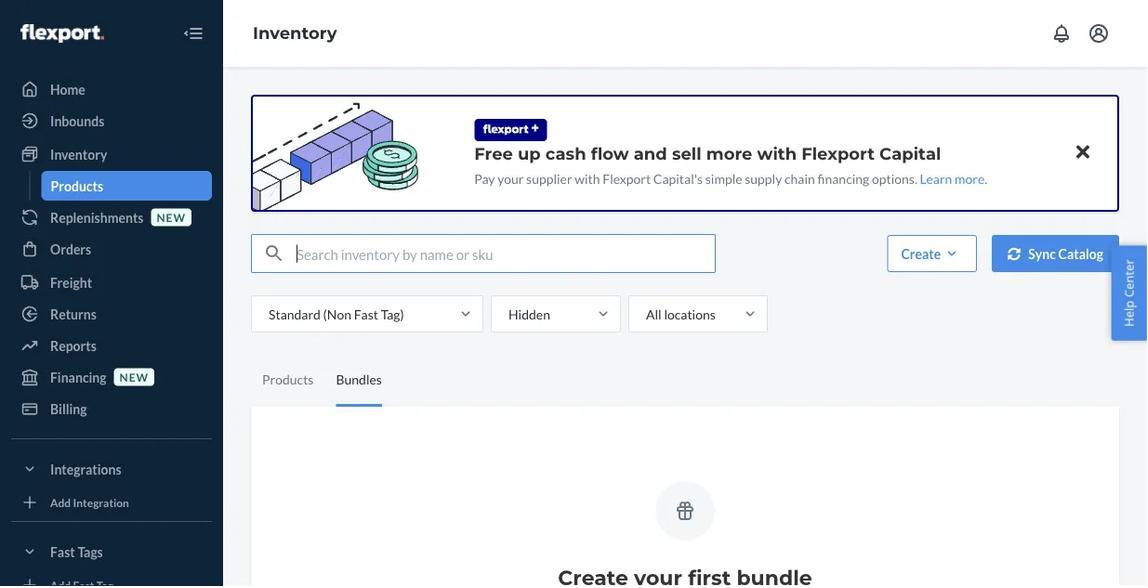 Task type: describe. For each thing, give the bounding box(es) containing it.
home link
[[11, 74, 212, 104]]

sync catalog
[[1029, 246, 1104, 262]]

pay
[[475, 171, 495, 187]]

Search inventory by name or sku text field
[[297, 235, 715, 273]]

home
[[50, 81, 85, 97]]

0 vertical spatial inventory
[[253, 23, 337, 43]]

add integration link
[[11, 492, 212, 514]]

sync alt image
[[1009, 248, 1022, 261]]

learn more link
[[921, 171, 985, 187]]

catalog
[[1059, 246, 1104, 262]]

returns
[[50, 307, 97, 322]]

standard
[[269, 307, 321, 322]]

options.
[[872, 171, 918, 187]]

hidden
[[509, 307, 551, 322]]

capital
[[880, 143, 942, 164]]

integration
[[73, 496, 129, 510]]

tags
[[78, 545, 103, 560]]

close image
[[1077, 141, 1090, 163]]

supply
[[745, 171, 783, 187]]

1 horizontal spatial more
[[955, 171, 985, 187]]

1 vertical spatial inventory
[[50, 147, 107, 162]]

inbounds
[[50, 113, 104, 129]]

billing
[[50, 401, 87, 417]]

simple
[[706, 171, 743, 187]]

supplier
[[527, 171, 573, 187]]

fast inside dropdown button
[[50, 545, 75, 560]]

replenishments
[[50, 210, 144, 226]]

0 horizontal spatial more
[[707, 143, 753, 164]]

1 horizontal spatial fast
[[354, 307, 379, 322]]

integrations
[[50, 462, 121, 478]]

new for replenishments
[[157, 211, 186, 224]]

orders
[[50, 241, 91, 257]]

add
[[50, 496, 71, 510]]

all locations
[[647, 307, 716, 322]]

sync
[[1029, 246, 1057, 262]]

open account menu image
[[1088, 22, 1111, 45]]

and
[[634, 143, 668, 164]]

returns link
[[11, 300, 212, 329]]



Task type: vqa. For each thing, say whether or not it's contained in the screenshot.
the Talk
no



Task type: locate. For each thing, give the bounding box(es) containing it.
0 horizontal spatial with
[[575, 171, 601, 187]]

help
[[1121, 301, 1138, 327]]

0 horizontal spatial inventory link
[[11, 140, 212, 169]]

1 horizontal spatial inventory
[[253, 23, 337, 43]]

sync catalog button
[[993, 235, 1120, 273]]

learn
[[921, 171, 953, 187]]

0 horizontal spatial new
[[120, 371, 149, 384]]

flow
[[591, 143, 629, 164]]

inventory link
[[253, 23, 337, 43], [11, 140, 212, 169]]

reports
[[50, 338, 97, 354]]

1 vertical spatial fast
[[50, 545, 75, 560]]

new down reports link
[[120, 371, 149, 384]]

close navigation image
[[182, 22, 205, 45]]

with up 'supply'
[[758, 143, 797, 164]]

1 horizontal spatial new
[[157, 211, 186, 224]]

up
[[518, 143, 541, 164]]

help center
[[1121, 260, 1138, 327]]

products up the replenishments
[[51, 178, 103, 194]]

0 horizontal spatial flexport
[[603, 171, 651, 187]]

1 vertical spatial products
[[262, 372, 314, 388]]

orders link
[[11, 234, 212, 264]]

help center button
[[1112, 246, 1148, 341]]

fast left tag)
[[354, 307, 379, 322]]

all
[[647, 307, 662, 322]]

reports link
[[11, 331, 212, 361]]

products down the standard
[[262, 372, 314, 388]]

.
[[985, 171, 988, 187]]

with
[[758, 143, 797, 164], [575, 171, 601, 187]]

integrations button
[[11, 455, 212, 485]]

0 horizontal spatial products
[[51, 178, 103, 194]]

fast left tags
[[50, 545, 75, 560]]

new
[[157, 211, 186, 224], [120, 371, 149, 384]]

0 horizontal spatial fast
[[50, 545, 75, 560]]

1 vertical spatial inventory link
[[11, 140, 212, 169]]

sell
[[672, 143, 702, 164]]

open notifications image
[[1051, 22, 1073, 45]]

flexport down flow
[[603, 171, 651, 187]]

1 horizontal spatial with
[[758, 143, 797, 164]]

free
[[475, 143, 513, 164]]

billing link
[[11, 394, 212, 424]]

1 horizontal spatial flexport
[[802, 143, 875, 164]]

1 vertical spatial new
[[120, 371, 149, 384]]

0 vertical spatial fast
[[354, 307, 379, 322]]

tag)
[[381, 307, 404, 322]]

1 horizontal spatial products
[[262, 372, 314, 388]]

more up simple
[[707, 143, 753, 164]]

products link
[[41, 171, 212, 201]]

products
[[51, 178, 103, 194], [262, 372, 314, 388]]

1 vertical spatial flexport
[[603, 171, 651, 187]]

0 vertical spatial flexport
[[802, 143, 875, 164]]

financing
[[818, 171, 870, 187]]

bundles
[[336, 372, 382, 388]]

free up cash flow and sell more with flexport capital pay your supplier with flexport capital's simple supply chain financing options. learn more .
[[475, 143, 988, 187]]

more right learn
[[955, 171, 985, 187]]

create
[[902, 246, 942, 262]]

0 vertical spatial new
[[157, 211, 186, 224]]

add integration
[[50, 496, 129, 510]]

0 vertical spatial inventory link
[[253, 23, 337, 43]]

standard (non fast tag)
[[269, 307, 404, 322]]

create button
[[888, 235, 978, 273]]

(non
[[323, 307, 352, 322]]

fast tags
[[50, 545, 103, 560]]

0 vertical spatial more
[[707, 143, 753, 164]]

freight
[[50, 275, 92, 291]]

0 horizontal spatial inventory
[[50, 147, 107, 162]]

freight link
[[11, 268, 212, 298]]

1 vertical spatial with
[[575, 171, 601, 187]]

flexport logo image
[[20, 24, 104, 43]]

new down products link
[[157, 211, 186, 224]]

center
[[1121, 260, 1138, 298]]

1 horizontal spatial inventory link
[[253, 23, 337, 43]]

chain
[[785, 171, 816, 187]]

inventory
[[253, 23, 337, 43], [50, 147, 107, 162]]

flexport
[[802, 143, 875, 164], [603, 171, 651, 187]]

cash
[[546, 143, 587, 164]]

0 vertical spatial products
[[51, 178, 103, 194]]

more
[[707, 143, 753, 164], [955, 171, 985, 187]]

0 vertical spatial with
[[758, 143, 797, 164]]

1 vertical spatial more
[[955, 171, 985, 187]]

fast
[[354, 307, 379, 322], [50, 545, 75, 560]]

financing
[[50, 370, 107, 386]]

capital's
[[654, 171, 703, 187]]

flexport up financing
[[802, 143, 875, 164]]

locations
[[665, 307, 716, 322]]

new for financing
[[120, 371, 149, 384]]

fast tags button
[[11, 538, 212, 567]]

with down cash
[[575, 171, 601, 187]]

your
[[498, 171, 524, 187]]

inbounds link
[[11, 106, 212, 136]]



